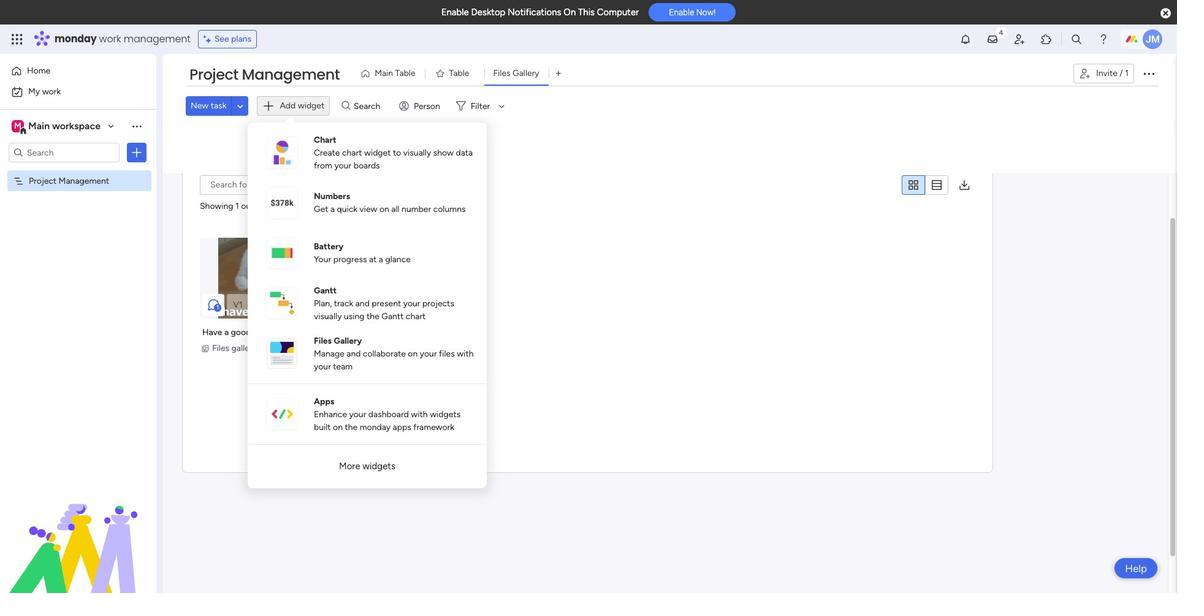 Task type: locate. For each thing, give the bounding box(es) containing it.
1 vertical spatial widgets
[[363, 461, 396, 472]]

widgets
[[430, 409, 461, 420], [363, 461, 396, 472]]

enable
[[441, 7, 469, 18], [669, 8, 695, 17]]

your
[[314, 255, 331, 265]]

0 horizontal spatial a
[[224, 328, 229, 338]]

gantt plan, track and present your projects visually using the gantt chart
[[314, 286, 454, 322]]

add widget button
[[257, 96, 330, 116]]

management up add
[[242, 64, 340, 85]]

table up filter popup button
[[449, 68, 470, 79]]

1 horizontal spatial monday
[[360, 422, 391, 433]]

0 vertical spatial project management
[[190, 64, 340, 85]]

1 vertical spatial chart
[[406, 311, 426, 322]]

your down manage
[[314, 362, 331, 372]]

management inside list box
[[59, 175, 109, 186]]

none search field inside main content
[[200, 175, 315, 195]]

file
[[272, 201, 284, 212]]

the down enhance in the bottom left of the page
[[345, 422, 358, 433]]

1 vertical spatial gallery
[[334, 336, 362, 346]]

main inside workspace selection element
[[28, 120, 50, 132]]

notifications
[[508, 7, 562, 18]]

1 horizontal spatial widget
[[364, 148, 391, 158]]

Search field
[[351, 98, 388, 115]]

plans
[[231, 34, 252, 44]]

options image down the workspace options image
[[131, 147, 143, 159]]

files gallery
[[212, 343, 257, 354]]

monday inside "apps enhance your dashboard with widgets built on the monday apps framework"
[[360, 422, 391, 433]]

0 vertical spatial widgets
[[430, 409, 461, 420]]

and up using
[[356, 298, 370, 309]]

workspace
[[52, 120, 101, 132]]

project up task
[[190, 64, 238, 85]]

0 horizontal spatial project management
[[29, 175, 109, 186]]

on right collaborate
[[408, 349, 418, 359]]

0 horizontal spatial visually
[[314, 311, 342, 322]]

1 right of on the top of page
[[267, 201, 270, 212]]

my work option
[[7, 82, 149, 102]]

battery your progress at a glance
[[314, 242, 411, 265]]

files up the arrow down 'image'
[[493, 68, 511, 79]]

main content containing showing 1 out of 1 file
[[163, 120, 1178, 594]]

and up the team
[[347, 349, 361, 359]]

m
[[14, 121, 21, 131]]

and inside gantt plan, track and present your projects visually using the gantt chart
[[356, 298, 370, 309]]

with inside "apps enhance your dashboard with widgets built on the monday apps framework"
[[411, 409, 428, 420]]

project down search in workspace field
[[29, 175, 57, 186]]

files up manage
[[314, 336, 332, 346]]

1 vertical spatial monday
[[360, 422, 391, 433]]

monday work management
[[55, 32, 191, 46]]

1 horizontal spatial table
[[449, 68, 470, 79]]

out
[[241, 201, 254, 212]]

main table
[[375, 68, 416, 79]]

main
[[375, 68, 393, 79], [28, 120, 50, 132]]

files gallery button
[[484, 64, 549, 83]]

0 horizontal spatial work
[[42, 86, 61, 97]]

1 horizontal spatial project management
[[190, 64, 340, 85]]

table inside 'button'
[[449, 68, 470, 79]]

chart
[[342, 148, 362, 158], [406, 311, 426, 322]]

2 horizontal spatial on
[[408, 349, 418, 359]]

1 horizontal spatial files
[[314, 336, 332, 346]]

with up "framework"
[[411, 409, 428, 420]]

apps
[[314, 397, 335, 407]]

chart up boards
[[342, 148, 362, 158]]

new
[[191, 101, 209, 111]]

project inside field
[[190, 64, 238, 85]]

home option
[[7, 61, 149, 81]]

option
[[0, 170, 156, 172]]

1 vertical spatial management
[[59, 175, 109, 186]]

widget up boards
[[364, 148, 391, 158]]

main right workspace icon
[[28, 120, 50, 132]]

all
[[392, 204, 400, 215]]

0 horizontal spatial with
[[411, 409, 428, 420]]

0 vertical spatial visually
[[403, 148, 431, 158]]

numbers
[[314, 191, 350, 202]]

0 horizontal spatial the
[[345, 422, 358, 433]]

main table button
[[356, 64, 425, 83]]

0 horizontal spatial chart
[[342, 148, 362, 158]]

/
[[1120, 68, 1124, 79]]

with
[[457, 349, 474, 359], [411, 409, 428, 420]]

project management inside field
[[190, 64, 340, 85]]

the
[[367, 311, 380, 322], [345, 422, 358, 433]]

1 horizontal spatial widgets
[[430, 409, 461, 420]]

and
[[356, 298, 370, 309], [347, 349, 361, 359]]

1 inside button
[[1126, 68, 1129, 79]]

management
[[124, 32, 191, 46]]

your
[[335, 160, 352, 171], [403, 298, 421, 309], [420, 349, 437, 359], [314, 362, 331, 372], [349, 409, 366, 420]]

data
[[456, 148, 473, 158]]

1 vertical spatial widget
[[364, 148, 391, 158]]

your left the files
[[420, 349, 437, 359]]

using
[[344, 311, 365, 322]]

now!
[[697, 8, 716, 17]]

1 horizontal spatial project
[[190, 64, 238, 85]]

management
[[242, 64, 340, 85], [59, 175, 109, 186]]

add widget
[[280, 101, 325, 111]]

apps
[[393, 422, 411, 433]]

widget inside the "chart create chart widget to visually show data from your boards"
[[364, 148, 391, 158]]

0 vertical spatial with
[[457, 349, 474, 359]]

1 vertical spatial project management
[[29, 175, 109, 186]]

1 horizontal spatial with
[[457, 349, 474, 359]]

None search field
[[200, 175, 315, 195]]

task
[[211, 101, 227, 111]]

gallery inside the 'files gallery manage and collaborate on your files with your team'
[[334, 336, 362, 346]]

enable for enable now!
[[669, 8, 695, 17]]

computer
[[597, 7, 639, 18]]

1 vertical spatial gantt
[[382, 311, 404, 322]]

0 vertical spatial gallery
[[513, 68, 540, 79]]

chart inside the "chart create chart widget to visually show data from your boards"
[[342, 148, 362, 158]]

1 right /
[[1126, 68, 1129, 79]]

monday
[[55, 32, 97, 46], [360, 422, 391, 433]]

2 horizontal spatial files
[[493, 68, 511, 79]]

0 horizontal spatial enable
[[441, 7, 469, 18]]

visually inside gantt plan, track and present your projects visually using the gantt chart
[[314, 311, 342, 322]]

showing 1 out of 1 file
[[200, 201, 284, 212]]

0 horizontal spatial table
[[395, 68, 416, 79]]

0 horizontal spatial widget
[[298, 101, 325, 111]]

1 vertical spatial work
[[42, 86, 61, 97]]

2 horizontal spatial a
[[379, 255, 383, 265]]

a right "have"
[[224, 328, 229, 338]]

day.gif
[[253, 328, 279, 338]]

a inside main content
[[224, 328, 229, 338]]

0 vertical spatial on
[[380, 204, 389, 215]]

gallery inside button
[[513, 68, 540, 79]]

1 vertical spatial a
[[379, 255, 383, 265]]

1 horizontal spatial a
[[331, 204, 335, 215]]

invite members image
[[1014, 33, 1026, 45]]

1 horizontal spatial gallery
[[513, 68, 540, 79]]

0 horizontal spatial monday
[[55, 32, 97, 46]]

invite / 1
[[1097, 68, 1129, 79]]

files down "have"
[[212, 343, 229, 354]]

gallery for files gallery manage and collaborate on your files with your team
[[334, 336, 362, 346]]

work right my
[[42, 86, 61, 97]]

table up person popup button
[[395, 68, 416, 79]]

gantt down 'present'
[[382, 311, 404, 322]]

update feed image
[[987, 33, 999, 45]]

gallery layout group
[[902, 175, 949, 195]]

options image
[[1142, 66, 1157, 81], [131, 147, 143, 159]]

on for collaborate
[[408, 349, 418, 359]]

workspace selection element
[[12, 119, 102, 135]]

1 vertical spatial visually
[[314, 311, 342, 322]]

and inside the 'files gallery manage and collaborate on your files with your team'
[[347, 349, 361, 359]]

1 horizontal spatial chart
[[406, 311, 426, 322]]

0 vertical spatial work
[[99, 32, 121, 46]]

1 vertical spatial with
[[411, 409, 428, 420]]

your right 'present'
[[403, 298, 421, 309]]

a right get on the left of page
[[331, 204, 335, 215]]

0 vertical spatial project
[[190, 64, 238, 85]]

work up home option
[[99, 32, 121, 46]]

glance
[[385, 255, 411, 265]]

management down search in workspace field
[[59, 175, 109, 186]]

the down 'present'
[[367, 311, 380, 322]]

on inside the 'files gallery manage and collaborate on your files with your team'
[[408, 349, 418, 359]]

1 vertical spatial main
[[28, 120, 50, 132]]

with right the files
[[457, 349, 474, 359]]

gallery left add view image
[[513, 68, 540, 79]]

1 horizontal spatial management
[[242, 64, 340, 85]]

on down enhance in the bottom left of the page
[[333, 422, 343, 433]]

1 horizontal spatial work
[[99, 32, 121, 46]]

1 vertical spatial and
[[347, 349, 361, 359]]

0 horizontal spatial on
[[333, 422, 343, 433]]

your inside the "chart create chart widget to visually show data from your boards"
[[335, 160, 352, 171]]

person
[[414, 101, 440, 111]]

0 vertical spatial gantt
[[314, 286, 337, 296]]

main inside main table button
[[375, 68, 393, 79]]

my work
[[28, 86, 61, 97]]

monday down the dashboard at left
[[360, 422, 391, 433]]

filter button
[[451, 96, 509, 116]]

Project Management field
[[186, 64, 343, 85]]

see plans
[[215, 34, 252, 44]]

main for main workspace
[[28, 120, 50, 132]]

0 horizontal spatial management
[[59, 175, 109, 186]]

on inside numbers get a quick view on all number columns
[[380, 204, 389, 215]]

project management down search in workspace field
[[29, 175, 109, 186]]

a inside battery your progress at a glance
[[379, 255, 383, 265]]

0 vertical spatial main
[[375, 68, 393, 79]]

0 vertical spatial management
[[242, 64, 340, 85]]

1 horizontal spatial enable
[[669, 8, 695, 17]]

download image
[[959, 179, 971, 191]]

main workspace
[[28, 120, 101, 132]]

0 horizontal spatial gallery
[[334, 336, 362, 346]]

the inside gantt plan, track and present your projects visually using the gantt chart
[[367, 311, 380, 322]]

your inside gantt plan, track and present your projects visually using the gantt chart
[[403, 298, 421, 309]]

0 horizontal spatial main
[[28, 120, 50, 132]]

new task button
[[186, 96, 232, 116]]

monday up home "link"
[[55, 32, 97, 46]]

1 table from the left
[[395, 68, 416, 79]]

enable for enable desktop notifications on this computer
[[441, 7, 469, 18]]

your right enhance in the bottom left of the page
[[349, 409, 366, 420]]

main content
[[163, 120, 1178, 594]]

0 vertical spatial and
[[356, 298, 370, 309]]

chart inside gantt plan, track and present your projects visually using the gantt chart
[[406, 311, 426, 322]]

built
[[314, 422, 331, 433]]

project management
[[190, 64, 340, 85], [29, 175, 109, 186]]

work inside my work 'option'
[[42, 86, 61, 97]]

1 left out
[[236, 201, 239, 212]]

1 vertical spatial options image
[[131, 147, 143, 159]]

columns
[[433, 204, 466, 215]]

enable inside button
[[669, 8, 695, 17]]

0 vertical spatial monday
[[55, 32, 97, 46]]

1 vertical spatial project
[[29, 175, 57, 186]]

1 vertical spatial on
[[408, 349, 418, 359]]

visually down plan,
[[314, 311, 342, 322]]

2 vertical spatial on
[[333, 422, 343, 433]]

gallery up manage
[[334, 336, 362, 346]]

select product image
[[11, 33, 23, 45]]

and for collaborate
[[347, 349, 361, 359]]

files inside files gallery button
[[212, 343, 229, 354]]

0 vertical spatial chart
[[342, 148, 362, 158]]

1 horizontal spatial the
[[367, 311, 380, 322]]

1 horizontal spatial visually
[[403, 148, 431, 158]]

project management up add
[[190, 64, 340, 85]]

the inside "apps enhance your dashboard with widgets built on the monday apps framework"
[[345, 422, 358, 433]]

work
[[99, 32, 121, 46], [42, 86, 61, 97]]

chart down projects
[[406, 311, 426, 322]]

0 horizontal spatial project
[[29, 175, 57, 186]]

project management list box
[[0, 168, 156, 357]]

collaborate
[[363, 349, 406, 359]]

widgets up "framework"
[[430, 409, 461, 420]]

on
[[380, 204, 389, 215], [408, 349, 418, 359], [333, 422, 343, 433]]

0 horizontal spatial files
[[212, 343, 229, 354]]

your right from
[[335, 160, 352, 171]]

invite
[[1097, 68, 1118, 79]]

table
[[395, 68, 416, 79], [449, 68, 470, 79]]

options image right /
[[1142, 66, 1157, 81]]

1 vertical spatial the
[[345, 422, 358, 433]]

files inside the 'files gallery manage and collaborate on your files with your team'
[[314, 336, 332, 346]]

a right at
[[379, 255, 383, 265]]

2 table from the left
[[449, 68, 470, 79]]

2 vertical spatial a
[[224, 328, 229, 338]]

0 vertical spatial widget
[[298, 101, 325, 111]]

visually right to
[[403, 148, 431, 158]]

0 vertical spatial a
[[331, 204, 335, 215]]

main up search 'field' in the left of the page
[[375, 68, 393, 79]]

gantt up plan,
[[314, 286, 337, 296]]

files inside files gallery button
[[493, 68, 511, 79]]

widget right add
[[298, 101, 325, 111]]

4 image
[[996, 25, 1007, 39]]

on left 'all'
[[380, 204, 389, 215]]

1 horizontal spatial options image
[[1142, 66, 1157, 81]]

1 horizontal spatial main
[[375, 68, 393, 79]]

1 horizontal spatial on
[[380, 204, 389, 215]]

0 vertical spatial the
[[367, 311, 380, 322]]

enable left now!
[[669, 8, 695, 17]]

widgets right more
[[363, 461, 396, 472]]

gantt
[[314, 286, 337, 296], [382, 311, 404, 322]]

enable left desktop on the left top of page
[[441, 7, 469, 18]]



Task type: vqa. For each thing, say whether or not it's contained in the screenshot.
app logo
no



Task type: describe. For each thing, give the bounding box(es) containing it.
person button
[[394, 96, 448, 116]]

lottie animation image
[[0, 470, 156, 594]]

home link
[[7, 61, 149, 81]]

boards
[[354, 160, 380, 171]]

enhance
[[314, 409, 347, 420]]

from
[[314, 160, 332, 171]]

create
[[314, 148, 340, 158]]

angle down image
[[237, 102, 243, 111]]

numbers get a quick view on all number columns
[[314, 191, 466, 215]]

management inside field
[[242, 64, 340, 85]]

enable desktop notifications on this computer
[[441, 7, 639, 18]]

team
[[333, 362, 353, 372]]

battery
[[314, 242, 344, 252]]

files gallery manage and collaborate on your files with your team
[[314, 336, 474, 372]]

add view image
[[556, 69, 561, 78]]

manage
[[314, 349, 345, 359]]

see
[[215, 34, 229, 44]]

workspace options image
[[131, 120, 143, 132]]

0 horizontal spatial options image
[[131, 147, 143, 159]]

of
[[256, 201, 265, 212]]

have
[[202, 328, 222, 338]]

notifications image
[[960, 33, 972, 45]]

your inside "apps enhance your dashboard with widgets built on the monday apps framework"
[[349, 409, 366, 420]]

plan,
[[314, 298, 332, 309]]

0 vertical spatial options image
[[1142, 66, 1157, 81]]

0 horizontal spatial widgets
[[363, 461, 396, 472]]

present
[[372, 298, 401, 309]]

framework
[[414, 422, 455, 433]]

files gallery
[[493, 68, 540, 79]]

a inside numbers get a quick view on all number columns
[[331, 204, 335, 215]]

search everything image
[[1071, 33, 1083, 45]]

v2 search image
[[342, 99, 351, 113]]

work for monday
[[99, 32, 121, 46]]

1 horizontal spatial gantt
[[382, 311, 404, 322]]

see plans button
[[198, 30, 257, 48]]

project management inside list box
[[29, 175, 109, 186]]

show
[[434, 148, 454, 158]]

jeremy miller image
[[1143, 29, 1163, 49]]

good
[[231, 328, 251, 338]]

on for view
[[380, 204, 389, 215]]

files for files gallery
[[493, 68, 511, 79]]

visually inside the "chart create chart widget to visually show data from your boards"
[[403, 148, 431, 158]]

filter
[[471, 101, 490, 111]]

to
[[393, 148, 401, 158]]

add
[[280, 101, 296, 111]]

enable now! button
[[649, 3, 736, 22]]

files gallery button
[[200, 342, 261, 356]]

desktop
[[471, 7, 506, 18]]

more widgets
[[339, 461, 396, 472]]

new task
[[191, 101, 227, 111]]

view
[[360, 204, 378, 215]]

home
[[27, 66, 50, 76]]

widgets inside "apps enhance your dashboard with widgets built on the monday apps framework"
[[430, 409, 461, 420]]

project inside list box
[[29, 175, 57, 186]]

Search for files search field
[[200, 175, 315, 195]]

get
[[314, 204, 329, 215]]

my work link
[[7, 82, 149, 102]]

help image
[[1098, 33, 1110, 45]]

number
[[402, 204, 431, 215]]

main for main table
[[375, 68, 393, 79]]

widget inside the add widget popup button
[[298, 101, 325, 111]]

dashboard
[[369, 409, 409, 420]]

progress
[[334, 255, 367, 265]]

gallery for files gallery
[[513, 68, 540, 79]]

gallery
[[232, 343, 257, 354]]

table button
[[425, 64, 484, 83]]

invite / 1 button
[[1074, 64, 1135, 83]]

0 horizontal spatial gantt
[[314, 286, 337, 296]]

quick
[[337, 204, 358, 215]]

have a good day.gif
[[202, 328, 279, 338]]

lottie animation element
[[0, 470, 156, 594]]

and for present
[[356, 298, 370, 309]]

files for files gallery manage and collaborate on your files with your team
[[314, 336, 332, 346]]

track
[[334, 298, 353, 309]]

dapulse close image
[[1161, 7, 1172, 20]]

v1
[[233, 300, 243, 310]]

1 left v1
[[217, 304, 219, 312]]

monday marketplace image
[[1041, 33, 1053, 45]]

help
[[1126, 563, 1148, 575]]

table inside button
[[395, 68, 416, 79]]

this
[[578, 7, 595, 18]]

on
[[564, 7, 576, 18]]

files for files gallery
[[212, 343, 229, 354]]

files
[[439, 349, 455, 359]]

on inside "apps enhance your dashboard with widgets built on the monday apps framework"
[[333, 422, 343, 433]]

enable now!
[[669, 8, 716, 17]]

workspace image
[[12, 120, 24, 133]]

chart create chart widget to visually show data from your boards
[[314, 135, 473, 171]]

apps enhance your dashboard with widgets built on the monday apps framework
[[314, 397, 461, 433]]

Search in workspace field
[[26, 146, 102, 160]]

projects
[[423, 298, 454, 309]]

help button
[[1115, 559, 1158, 579]]

showing
[[200, 201, 233, 212]]

at
[[369, 255, 377, 265]]

more
[[339, 461, 360, 472]]

work for my
[[42, 86, 61, 97]]

arrow down image
[[495, 99, 509, 114]]

with inside the 'files gallery manage and collaborate on your files with your team'
[[457, 349, 474, 359]]

chart
[[314, 135, 336, 145]]

my
[[28, 86, 40, 97]]



